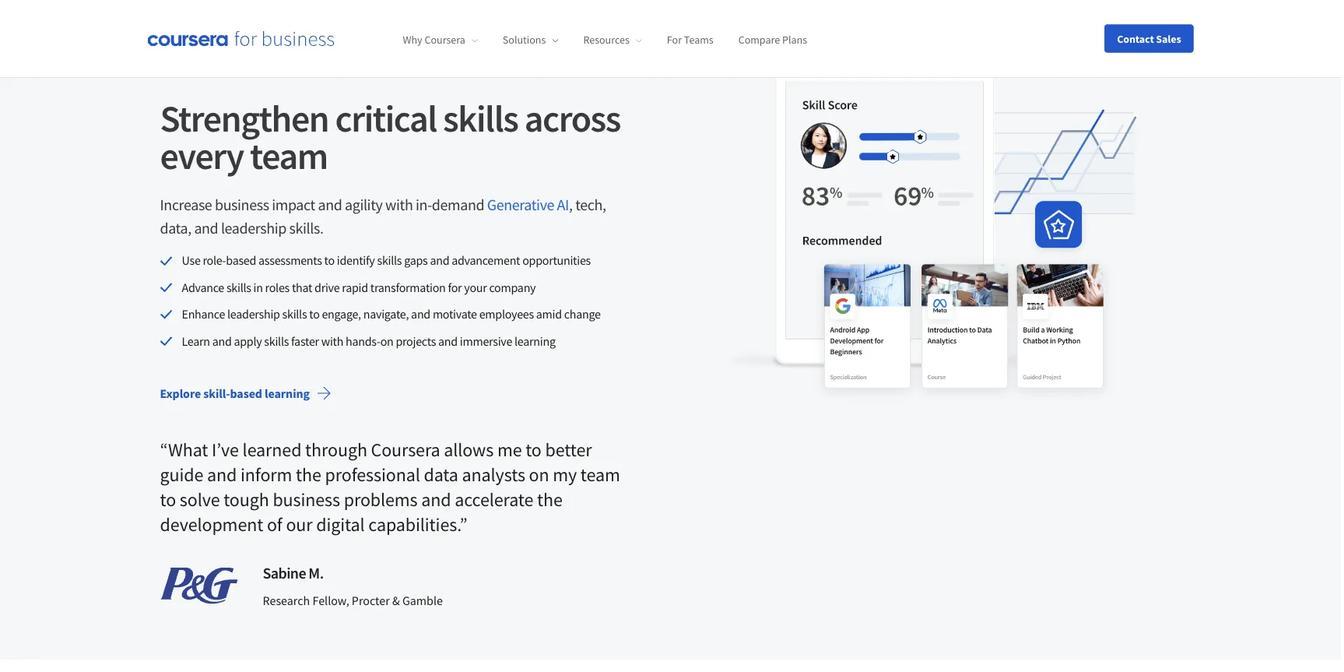 Task type: locate. For each thing, give the bounding box(es) containing it.
increase
[[160, 195, 212, 214]]

the down the through
[[296, 463, 321, 486]]

for
[[448, 280, 462, 295]]

i've
[[212, 438, 239, 461]]

0 horizontal spatial learning
[[265, 386, 310, 401]]

business left impact
[[215, 195, 269, 214]]

leadership down impact
[[221, 218, 286, 238]]

motivate
[[433, 306, 477, 322]]

and down 'i've'
[[207, 463, 237, 486]]

coursera
[[425, 33, 466, 47], [371, 438, 440, 461]]

roles
[[265, 280, 290, 295]]

1 vertical spatial coursera
[[371, 438, 440, 461]]

to down guide
[[160, 488, 176, 511]]

our
[[286, 513, 313, 536]]

tech,
[[576, 195, 606, 214]]

with right faster
[[321, 333, 344, 349]]

to left identify
[[324, 253, 335, 268]]

0 vertical spatial business
[[215, 195, 269, 214]]

skill-
[[203, 386, 230, 401]]

impact
[[272, 195, 315, 214]]

strengthen critical skills  across every team
[[160, 95, 621, 179]]

with for in-
[[386, 195, 413, 214]]

why coursera link
[[403, 33, 478, 47]]

the
[[296, 463, 321, 486], [537, 488, 563, 511]]

0 horizontal spatial business
[[215, 195, 269, 214]]

hands-
[[346, 333, 381, 349]]

on down navigate,
[[381, 333, 394, 349]]

strengthen
[[160, 95, 329, 141]]

team inside strengthen critical skills  across every team
[[250, 132, 328, 179]]

with
[[386, 195, 413, 214], [321, 333, 344, 349]]

1 horizontal spatial on
[[529, 463, 549, 486]]

explore skill-based learning link
[[148, 375, 344, 412]]

to right me
[[526, 438, 542, 461]]

and right gaps on the top left of page
[[430, 253, 450, 268]]

and up skills. in the left of the page
[[318, 195, 342, 214]]

coursera up professional
[[371, 438, 440, 461]]

coursera inside what i've learned through coursera allows me to better guide and inform the professional data analysts on my team to solve tough business problems and accelerate the development of our digital capabilities.
[[371, 438, 440, 461]]

1 vertical spatial the
[[537, 488, 563, 511]]

development
[[160, 513, 263, 536]]

for teams link
[[667, 33, 714, 47]]

generative ai link
[[487, 195, 569, 214]]

and down data
[[422, 488, 451, 511]]

1 horizontal spatial business
[[273, 488, 340, 511]]

0 horizontal spatial team
[[250, 132, 328, 179]]

enhance
[[182, 306, 225, 322]]

compare plans link
[[739, 33, 808, 47]]

what i've learned through coursera allows me to better guide and inform the professional data analysts on my team to solve tough business problems and accelerate the development of our digital capabilities.
[[160, 438, 620, 536]]

0 horizontal spatial with
[[321, 333, 344, 349]]

0 vertical spatial on
[[381, 333, 394, 349]]

0 vertical spatial with
[[386, 195, 413, 214]]

based down apply
[[230, 386, 262, 401]]

coursera for business image
[[148, 31, 334, 46]]

data,
[[160, 218, 191, 238]]

and
[[318, 195, 342, 214], [194, 218, 218, 238], [430, 253, 450, 268], [411, 306, 431, 322], [212, 333, 232, 349], [438, 333, 458, 349], [207, 463, 237, 486], [422, 488, 451, 511]]

0 vertical spatial team
[[250, 132, 328, 179]]

on left my
[[529, 463, 549, 486]]

leadership down in on the left top of page
[[227, 306, 280, 322]]

1 vertical spatial business
[[273, 488, 340, 511]]

1 vertical spatial learning
[[265, 386, 310, 401]]

and left apply
[[212, 333, 232, 349]]

learning down amid at the top of page
[[515, 333, 556, 349]]

based up in on the left top of page
[[226, 253, 256, 268]]

0 vertical spatial based
[[226, 253, 256, 268]]

me
[[498, 438, 522, 461]]

0 vertical spatial leadership
[[221, 218, 286, 238]]

leadership
[[221, 218, 286, 238], [227, 306, 280, 322]]

teams
[[684, 33, 714, 47]]

resources link
[[584, 33, 642, 47]]

allows
[[444, 438, 494, 461]]

to
[[324, 253, 335, 268], [309, 306, 320, 322], [526, 438, 542, 461], [160, 488, 176, 511]]

employees
[[479, 306, 534, 322]]

and right data,
[[194, 218, 218, 238]]

and up projects
[[411, 306, 431, 322]]

the down my
[[537, 488, 563, 511]]

increase business impact and agility with in-demand generative ai
[[160, 195, 569, 214]]

for teams
[[667, 33, 714, 47]]

sales
[[1157, 32, 1182, 46]]

transformation
[[370, 280, 446, 295]]

immersive
[[460, 333, 513, 349]]

1 horizontal spatial learning
[[515, 333, 556, 349]]

faster
[[291, 333, 319, 349]]

based for role-
[[226, 253, 256, 268]]

analysts
[[462, 463, 526, 486]]

coursera right why
[[425, 33, 466, 47]]

across
[[525, 95, 621, 141]]

why
[[403, 33, 423, 47]]

assessments
[[259, 253, 322, 268]]

demand
[[432, 195, 484, 214]]

on
[[381, 333, 394, 349], [529, 463, 549, 486]]

1 horizontal spatial team
[[581, 463, 620, 486]]

compare
[[739, 33, 780, 47]]

upskill
[[160, 59, 214, 79]]

team right my
[[581, 463, 620, 486]]

drive
[[315, 280, 340, 295]]

learn
[[182, 333, 210, 349]]

1 horizontal spatial the
[[537, 488, 563, 511]]

0 vertical spatial coursera
[[425, 33, 466, 47]]

skills
[[443, 95, 518, 141], [377, 253, 402, 268], [227, 280, 251, 295], [282, 306, 307, 322], [264, 333, 289, 349]]

1 vertical spatial with
[[321, 333, 344, 349]]

projects
[[396, 333, 436, 349]]

0 horizontal spatial the
[[296, 463, 321, 486]]

,
[[569, 195, 573, 214]]

role-
[[203, 253, 226, 268]]

based for skill-
[[230, 386, 262, 401]]

upskill employees
[[160, 59, 292, 79]]

business up our
[[273, 488, 340, 511]]

learning down faster
[[265, 386, 310, 401]]

with left the in-
[[386, 195, 413, 214]]

1 horizontal spatial with
[[386, 195, 413, 214]]

1 vertical spatial based
[[230, 386, 262, 401]]

advance skills in roles that drive rapid transformation for your company
[[182, 280, 536, 295]]

team up impact
[[250, 132, 328, 179]]

1 vertical spatial on
[[529, 463, 549, 486]]

sabine
[[263, 564, 306, 583]]

sabine m.
[[263, 564, 324, 583]]

critical
[[335, 95, 437, 141]]

advance
[[182, 280, 224, 295]]

1 vertical spatial team
[[581, 463, 620, 486]]

contact
[[1118, 32, 1155, 46]]

compare plans
[[739, 33, 808, 47]]

data
[[424, 463, 459, 486]]

research fellow, procter & gamble
[[263, 593, 443, 608]]

professional
[[325, 463, 420, 486]]

procter
[[352, 593, 390, 608]]

agility
[[345, 195, 383, 214]]



Task type: vqa. For each thing, say whether or not it's contained in the screenshot.
'(QS'
no



Task type: describe. For each thing, give the bounding box(es) containing it.
what
[[168, 438, 208, 461]]

apply
[[234, 333, 262, 349]]

for
[[667, 33, 682, 47]]

generative
[[487, 195, 554, 214]]

opportunities
[[523, 253, 591, 268]]

business inside what i've learned through coursera allows me to better guide and inform the professional data analysts on my team to solve tough business problems and accelerate the development of our digital capabilities.
[[273, 488, 340, 511]]

team inside what i've learned through coursera allows me to better guide and inform the professional data analysts on my team to solve tough business problems and accelerate the development of our digital capabilities.
[[581, 463, 620, 486]]

and inside , tech, data, and leadership skills.
[[194, 218, 218, 238]]

in
[[254, 280, 263, 295]]

navigate,
[[363, 306, 409, 322]]

advancement
[[452, 253, 520, 268]]

contact sales
[[1118, 32, 1182, 46]]

enhance leadership skills to engage, navigate, and motivate employees amid change
[[182, 306, 601, 322]]

solve
[[180, 488, 220, 511]]

identify
[[337, 253, 375, 268]]

change
[[564, 306, 601, 322]]

skills inside strengthen critical skills  across every team
[[443, 95, 518, 141]]

1 vertical spatial leadership
[[227, 306, 280, 322]]

plans
[[783, 33, 808, 47]]

contact sales button
[[1105, 25, 1194, 53]]

&
[[392, 593, 400, 608]]

capabilities.
[[369, 513, 460, 536]]

my
[[553, 463, 577, 486]]

illustration of the coursera skills-first platform image
[[721, 57, 1182, 405]]

rapid
[[342, 280, 368, 295]]

and down motivate
[[438, 333, 458, 349]]

accelerate
[[455, 488, 534, 511]]

0 vertical spatial learning
[[515, 333, 556, 349]]

explore skill-based learning
[[160, 386, 310, 401]]

inform
[[241, 463, 292, 486]]

better
[[545, 438, 592, 461]]

learned
[[243, 438, 302, 461]]

m.
[[309, 564, 324, 583]]

on inside what i've learned through coursera allows me to better guide and inform the professional data analysts on my team to solve tough business problems and accelerate the development of our digital capabilities.
[[529, 463, 549, 486]]

guide
[[160, 463, 203, 486]]

use
[[182, 253, 201, 268]]

skills.
[[289, 218, 324, 238]]

research
[[263, 593, 310, 608]]

gaps
[[404, 253, 428, 268]]

ai
[[557, 195, 569, 214]]

solutions
[[503, 33, 546, 47]]

0 horizontal spatial on
[[381, 333, 394, 349]]

problems
[[344, 488, 418, 511]]

why coursera
[[403, 33, 466, 47]]

through
[[305, 438, 367, 461]]

solutions link
[[503, 33, 559, 47]]

use role-based assessments to identify skills gaps and advancement opportunities
[[182, 253, 591, 268]]

to left engage,
[[309, 306, 320, 322]]

of
[[267, 513, 282, 536]]

engage,
[[322, 306, 361, 322]]

every
[[160, 132, 244, 179]]

in-
[[416, 195, 432, 214]]

tough
[[224, 488, 269, 511]]

gamble
[[403, 593, 443, 608]]

fellow,
[[313, 593, 349, 608]]

that
[[292, 280, 312, 295]]

explore
[[160, 386, 201, 401]]

resources
[[584, 33, 630, 47]]

p&g logo image
[[160, 567, 238, 604]]

with for hands-
[[321, 333, 344, 349]]

learn and apply skills faster with hands-on projects and immersive learning
[[182, 333, 556, 349]]

amid
[[536, 306, 562, 322]]

company
[[489, 280, 536, 295]]

leadership inside , tech, data, and leadership skills.
[[221, 218, 286, 238]]

0 vertical spatial the
[[296, 463, 321, 486]]

, tech, data, and leadership skills.
[[160, 195, 606, 238]]

employees
[[216, 59, 292, 79]]



